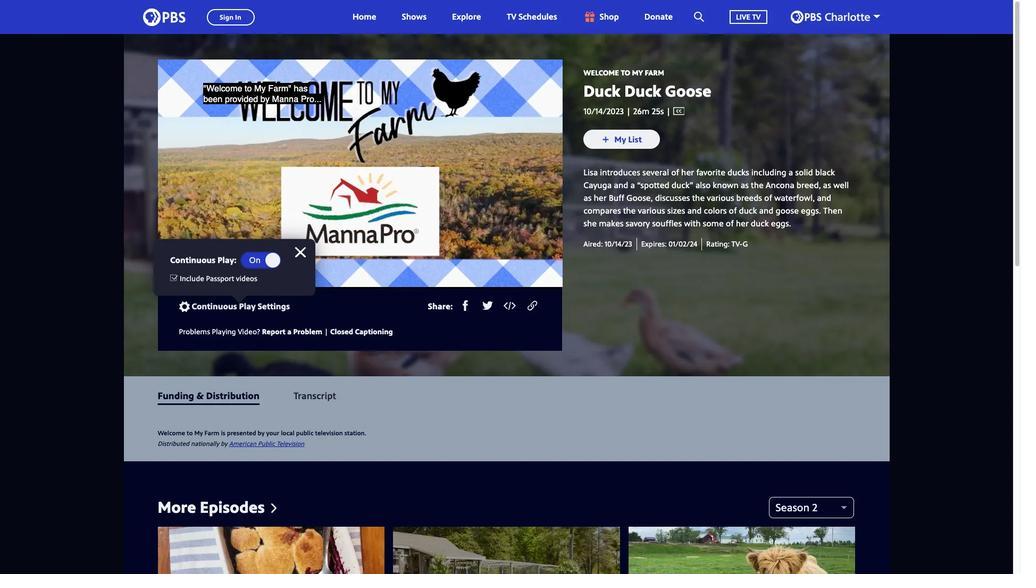 Task type: locate. For each thing, give the bounding box(es) containing it.
to up nationally
[[187, 429, 193, 438]]

her up duck"
[[681, 167, 694, 178]]

0 vertical spatial my
[[632, 68, 643, 78]]

of down the ancona
[[764, 192, 772, 204]]

is
[[221, 429, 225, 438]]

1 vertical spatial her
[[594, 192, 607, 204]]

farm
[[645, 68, 664, 78], [205, 429, 219, 438]]

as
[[741, 179, 749, 191], [823, 179, 831, 191], [584, 192, 592, 204]]

"spotted
[[637, 179, 670, 191]]

by down is
[[221, 439, 228, 448]]

1 horizontal spatial various
[[707, 192, 734, 204]]

rating: tv-g
[[707, 239, 748, 249]]

breeds
[[736, 192, 762, 204]]

as up breeds
[[741, 179, 749, 191]]

0 horizontal spatial various
[[638, 205, 665, 217]]

0 vertical spatial a
[[789, 167, 793, 178]]

1 vertical spatial welcome
[[158, 429, 185, 438]]

0 vertical spatial continuous
[[170, 254, 216, 266]]

0 vertical spatial by
[[258, 429, 265, 438]]

her up compares
[[594, 192, 607, 204]]

rating:
[[707, 239, 730, 249]]

of right some
[[726, 218, 734, 229]]

2 vertical spatial her
[[736, 218, 749, 229]]

1 vertical spatial continuous
[[192, 301, 237, 312]]

my up nationally
[[194, 429, 203, 438]]

lisa introduces several of her favorite ducks including a solid black cayuga and a "spotted duck" also known as the ancona breed, as well as her buff goose, discusses the various breeds of waterfowl, and compares the various sizes and colors of duck and goose eggs. then she makes savory souffles with some of her duck eggs.
[[584, 167, 849, 229]]

| right "26m"
[[664, 105, 673, 117]]

farm up 25s
[[645, 68, 664, 78]]

continuous play: tooltip
[[153, 239, 316, 296]]

1 horizontal spatial her
[[681, 167, 694, 178]]

tab list
[[124, 376, 890, 415]]

distributed
[[158, 439, 189, 448]]

1 horizontal spatial to
[[621, 68, 630, 78]]

video?
[[238, 326, 260, 336]]

a right report
[[287, 326, 292, 336]]

1 horizontal spatial welcome
[[584, 68, 619, 78]]

| left closed
[[324, 326, 329, 336]]

1 vertical spatial the
[[692, 192, 705, 204]]

to up the 10/14/2023 | 26m 25s
[[621, 68, 630, 78]]

well
[[833, 179, 849, 191]]

to inside welcome to my farm is presented by your local public television station. distributed nationally by american public television
[[187, 429, 193, 438]]

continuous for continuous play settings
[[192, 301, 237, 312]]

0 horizontal spatial eggs.
[[771, 218, 791, 229]]

by left "your"
[[258, 429, 265, 438]]

continuous up include
[[170, 254, 216, 266]]

10/14/2023 | 26m 25s
[[584, 105, 664, 117]]

various down "goose,"
[[638, 205, 665, 217]]

continuous play:
[[170, 254, 236, 266]]

her up g
[[736, 218, 749, 229]]

|
[[626, 105, 631, 117], [664, 105, 673, 117], [324, 326, 329, 336]]

tv left schedules
[[507, 11, 517, 23]]

welcome for duck
[[584, 68, 619, 78]]

my for duck
[[632, 68, 643, 78]]

0 horizontal spatial by
[[221, 439, 228, 448]]

0 horizontal spatial to
[[187, 429, 193, 438]]

farm inside welcome to my farm duck duck goose
[[645, 68, 664, 78]]

sizes
[[667, 205, 685, 217]]

0 horizontal spatial a
[[287, 326, 292, 336]]

discusses
[[655, 192, 690, 204]]

tv schedules link
[[496, 0, 568, 34]]

to
[[621, 68, 630, 78], [187, 429, 193, 438]]

american public television link
[[229, 439, 304, 448]]

the down the also
[[692, 192, 705, 204]]

0 vertical spatial farm
[[645, 68, 664, 78]]

1 horizontal spatial by
[[258, 429, 265, 438]]

0 horizontal spatial welcome
[[158, 429, 185, 438]]

welcome inside welcome to my farm duck duck goose
[[584, 68, 619, 78]]

2 horizontal spatial the
[[751, 179, 764, 191]]

welcome
[[584, 68, 619, 78], [158, 429, 185, 438]]

by
[[258, 429, 265, 438], [221, 439, 228, 448]]

my inside welcome to my farm is presented by your local public television station. distributed nationally by american public television
[[194, 429, 203, 438]]

welcome to my farm is presented by your local public television station. distributed nationally by american public television
[[158, 429, 366, 448]]

1 vertical spatial to
[[187, 429, 193, 438]]

my up "26m"
[[632, 68, 643, 78]]

video thumbnail: welcome to my farm blueberries image
[[158, 527, 385, 574]]

farm for duck
[[645, 68, 664, 78]]

1 horizontal spatial duck
[[624, 80, 661, 101]]

1 horizontal spatial the
[[692, 192, 705, 204]]

favorite
[[696, 167, 726, 178]]

0 vertical spatial welcome
[[584, 68, 619, 78]]

0 vertical spatial various
[[707, 192, 734, 204]]

video thumbnail: welcome to my farm moo vous plait image
[[629, 527, 856, 574]]

aired:
[[584, 239, 603, 249]]

tv
[[507, 11, 517, 23], [752, 12, 761, 22]]

0 horizontal spatial my
[[194, 429, 203, 438]]

and
[[614, 179, 628, 191], [817, 192, 832, 204], [687, 205, 702, 217], [759, 205, 774, 217]]

tv right "live"
[[752, 12, 761, 22]]

1 horizontal spatial tv
[[752, 12, 761, 22]]

0 vertical spatial to
[[621, 68, 630, 78]]

continuous inside tooltip
[[170, 254, 216, 266]]

duck
[[584, 80, 621, 101], [624, 80, 661, 101]]

nationally
[[191, 439, 219, 448]]

goose,
[[627, 192, 653, 204]]

farm left is
[[205, 429, 219, 438]]

problem
[[293, 326, 322, 336]]

1 horizontal spatial my
[[632, 68, 643, 78]]

the up breeds
[[751, 179, 764, 191]]

and up with
[[687, 205, 702, 217]]

share:
[[428, 301, 453, 312]]

1 vertical spatial a
[[631, 179, 635, 191]]

0 vertical spatial her
[[681, 167, 694, 178]]

colors
[[704, 205, 727, 217]]

1 vertical spatial my
[[194, 429, 203, 438]]

duck up 10/14/2023
[[584, 80, 621, 101]]

a left solid
[[789, 167, 793, 178]]

report
[[262, 326, 286, 336]]

a up "goose,"
[[631, 179, 635, 191]]

various down known
[[707, 192, 734, 204]]

problems
[[179, 326, 210, 336]]

eggs. down the waterfowl,
[[801, 205, 821, 217]]

1 vertical spatial duck
[[751, 218, 769, 229]]

continuous up playing
[[192, 301, 237, 312]]

farm inside welcome to my farm is presented by your local public television station. distributed nationally by american public television
[[205, 429, 219, 438]]

my inside welcome to my farm duck duck goose
[[632, 68, 643, 78]]

0 horizontal spatial farm
[[205, 429, 219, 438]]

0 vertical spatial eggs.
[[801, 205, 821, 217]]

2 horizontal spatial her
[[736, 218, 749, 229]]

facebook image
[[460, 301, 471, 311]]

include passport videos
[[180, 273, 257, 283]]

the
[[751, 179, 764, 191], [692, 192, 705, 204], [623, 205, 636, 217]]

as down black in the top right of the page
[[823, 179, 831, 191]]

1 horizontal spatial farm
[[645, 68, 664, 78]]

shop link
[[572, 0, 630, 34]]

1 vertical spatial by
[[221, 439, 228, 448]]

introduces
[[600, 167, 640, 178]]

expires:         01/02/24
[[641, 239, 698, 249]]

more
[[158, 496, 196, 518]]

0 horizontal spatial |
[[324, 326, 329, 336]]

live tv link
[[719, 0, 778, 34]]

solid
[[795, 167, 813, 178]]

1 horizontal spatial a
[[631, 179, 635, 191]]

0 horizontal spatial duck
[[584, 80, 621, 101]]

to inside welcome to my farm duck duck goose
[[621, 68, 630, 78]]

also
[[696, 179, 711, 191]]

donate
[[645, 11, 673, 23]]

my
[[632, 68, 643, 78], [194, 429, 203, 438]]

expires:
[[641, 239, 667, 249]]

savory
[[626, 218, 650, 229]]

eggs. down goose on the top right of the page
[[771, 218, 791, 229]]

the up savory
[[623, 205, 636, 217]]

public
[[258, 439, 275, 448]]

station.
[[345, 429, 366, 438]]

welcome up distributed
[[158, 429, 185, 438]]

eggs.
[[801, 205, 821, 217], [771, 218, 791, 229]]

welcome inside welcome to my farm is presented by your local public television station. distributed nationally by american public television
[[158, 429, 185, 438]]

then
[[823, 205, 843, 217]]

transcript
[[294, 389, 336, 402]]

include
[[180, 273, 204, 283]]

0 horizontal spatial as
[[584, 192, 592, 204]]

explore link
[[442, 0, 492, 34]]

1 horizontal spatial eggs.
[[801, 205, 821, 217]]

2 duck from the left
[[624, 80, 661, 101]]

black
[[815, 167, 835, 178]]

transcript link
[[294, 389, 336, 402]]

donate link
[[634, 0, 684, 34]]

| left "26m"
[[626, 105, 631, 117]]

welcome up 10/14/2023
[[584, 68, 619, 78]]

1 vertical spatial farm
[[205, 429, 219, 438]]

various
[[707, 192, 734, 204], [638, 205, 665, 217]]

include passport videos button
[[170, 273, 257, 283]]

as down cayuga
[[584, 192, 592, 204]]

0 horizontal spatial the
[[623, 205, 636, 217]]

settings
[[258, 301, 290, 312]]

she
[[584, 218, 597, 229]]

duck up "26m"
[[624, 80, 661, 101]]



Task type: describe. For each thing, give the bounding box(es) containing it.
welcome to my farm duck duck goose
[[584, 68, 711, 101]]

2 vertical spatial a
[[287, 326, 292, 336]]

goose
[[665, 80, 711, 101]]

ducks
[[728, 167, 749, 178]]

breed,
[[797, 179, 821, 191]]

public
[[296, 429, 314, 438]]

25s
[[652, 105, 664, 117]]

01/02/24
[[669, 239, 698, 249]]

makes
[[599, 218, 624, 229]]

home
[[353, 11, 376, 23]]

report a problem button
[[262, 325, 322, 338]]

episodes
[[200, 496, 265, 518]]

videos
[[236, 273, 257, 283]]

aired:           10/14/23
[[584, 239, 632, 249]]

shows
[[402, 11, 427, 23]]

home link
[[342, 0, 387, 34]]

2 horizontal spatial as
[[823, 179, 831, 191]]

compares
[[584, 205, 621, 217]]

presented
[[227, 429, 256, 438]]

play:
[[218, 254, 236, 266]]

duck"
[[672, 179, 693, 191]]

2 vertical spatial the
[[623, 205, 636, 217]]

close image
[[295, 247, 306, 258]]

goose
[[776, 205, 799, 217]]

g
[[743, 239, 748, 249]]

playing
[[212, 326, 236, 336]]

and up then
[[817, 192, 832, 204]]

with
[[684, 218, 701, 229]]

tv schedules
[[507, 11, 557, 23]]

0 vertical spatial duck
[[739, 205, 757, 217]]

passport
[[206, 273, 234, 283]]

problems playing video? report a problem | closed captioning
[[179, 326, 393, 336]]

play
[[239, 301, 256, 312]]

funding & distribution
[[158, 389, 260, 402]]

continuous play settings
[[192, 301, 290, 312]]

ancona
[[766, 179, 795, 191]]

schedules
[[519, 11, 557, 23]]

welcome to my farm link
[[584, 68, 664, 78]]

funding & distribution tab panel
[[124, 415, 890, 462]]

welcome for is
[[158, 429, 185, 438]]

some
[[703, 218, 724, 229]]

closed
[[330, 326, 353, 336]]

0 horizontal spatial her
[[594, 192, 607, 204]]

twitter image
[[483, 301, 493, 311]]

your
[[266, 429, 279, 438]]

waterfowl,
[[774, 192, 815, 204]]

1 horizontal spatial |
[[626, 105, 631, 117]]

to for duck
[[621, 68, 630, 78]]

search image
[[694, 12, 704, 22]]

funding
[[158, 389, 194, 402]]

more episodes
[[158, 496, 265, 518]]

souffles
[[652, 218, 682, 229]]

shows link
[[391, 0, 437, 34]]

of up duck"
[[671, 167, 679, 178]]

more episodes link
[[158, 496, 276, 518]]

pbs image
[[143, 5, 185, 29]]

farm for presented
[[205, 429, 219, 438]]

shop
[[600, 11, 619, 23]]

2 horizontal spatial a
[[789, 167, 793, 178]]

1 duck from the left
[[584, 80, 621, 101]]

several
[[643, 167, 669, 178]]

26m
[[633, 105, 650, 117]]

10/14/23
[[605, 239, 632, 249]]

closed captioning link
[[330, 326, 393, 336]]

funding & distribution link
[[158, 389, 260, 402]]

0 vertical spatial the
[[751, 179, 764, 191]]

of right colors
[[729, 205, 737, 217]]

1 vertical spatial various
[[638, 205, 665, 217]]

and left goose on the top right of the page
[[759, 205, 774, 217]]

local
[[281, 429, 295, 438]]

distribution
[[206, 389, 260, 402]]

to for is
[[187, 429, 193, 438]]

1 horizontal spatial as
[[741, 179, 749, 191]]

2 horizontal spatial |
[[664, 105, 673, 117]]

live tv
[[736, 12, 761, 22]]

lisa
[[584, 167, 598, 178]]

&
[[196, 389, 204, 402]]

tv-
[[732, 239, 743, 249]]

continuous for continuous play:
[[170, 254, 216, 266]]

and down introduces at top right
[[614, 179, 628, 191]]

1 vertical spatial eggs.
[[771, 218, 791, 229]]

explore
[[452, 11, 481, 23]]

pbs charlotte image
[[791, 11, 870, 23]]

television
[[277, 439, 304, 448]]

10/14/2023
[[584, 105, 624, 117]]

tab list containing funding & distribution
[[124, 376, 890, 415]]

my for is
[[194, 429, 203, 438]]

television
[[315, 429, 343, 438]]

known
[[713, 179, 739, 191]]

captioning
[[355, 326, 393, 336]]

0 horizontal spatial tv
[[507, 11, 517, 23]]

american
[[229, 439, 256, 448]]



Task type: vqa. For each thing, say whether or not it's contained in the screenshot.
inbox.
no



